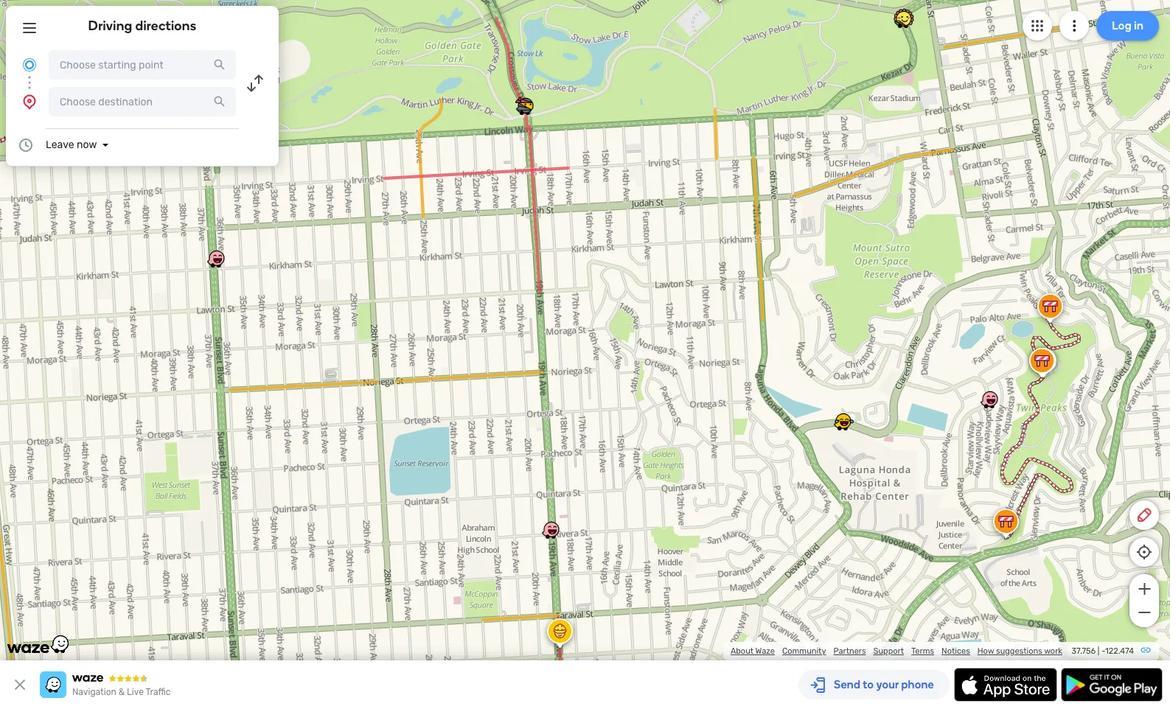 Task type: locate. For each thing, give the bounding box(es) containing it.
live
[[127, 687, 144, 698]]

122.474
[[1106, 647, 1134, 656]]

community
[[783, 647, 826, 656]]

notices
[[942, 647, 970, 656]]

notices link
[[942, 647, 970, 656]]

how
[[978, 647, 994, 656]]

waze
[[756, 647, 775, 656]]

support link
[[874, 647, 904, 656]]

zoom in image
[[1135, 580, 1154, 598]]

partners link
[[834, 647, 866, 656]]

suggestions
[[996, 647, 1043, 656]]

community link
[[783, 647, 826, 656]]

terms
[[912, 647, 935, 656]]

link image
[[1140, 645, 1152, 656]]

about waze community partners support terms notices how suggestions work
[[731, 647, 1063, 656]]

|
[[1098, 647, 1100, 656]]

37.756
[[1072, 647, 1096, 656]]

clock image
[[17, 136, 35, 154]]

pencil image
[[1136, 507, 1154, 524]]



Task type: vqa. For each thing, say whether or not it's contained in the screenshot.
PARTNERS link
yes



Task type: describe. For each thing, give the bounding box(es) containing it.
directions
[[135, 18, 197, 34]]

&
[[119, 687, 125, 698]]

location image
[[21, 93, 38, 111]]

-
[[1102, 647, 1106, 656]]

now
[[77, 139, 97, 151]]

leave now
[[46, 139, 97, 151]]

driving directions
[[88, 18, 197, 34]]

about waze link
[[731, 647, 775, 656]]

Choose destination text field
[[49, 87, 236, 117]]

Choose starting point text field
[[49, 50, 236, 80]]

leave
[[46, 139, 74, 151]]

37.756 | -122.474
[[1072, 647, 1134, 656]]

work
[[1045, 647, 1063, 656]]

how suggestions work link
[[978, 647, 1063, 656]]

partners
[[834, 647, 866, 656]]

navigation
[[72, 687, 116, 698]]

zoom out image
[[1135, 604, 1154, 622]]

current location image
[[21, 56, 38, 74]]

terms link
[[912, 647, 935, 656]]

about
[[731, 647, 754, 656]]

driving
[[88, 18, 132, 34]]

support
[[874, 647, 904, 656]]

x image
[[11, 676, 29, 694]]

navigation & live traffic
[[72, 687, 171, 698]]

traffic
[[146, 687, 171, 698]]



